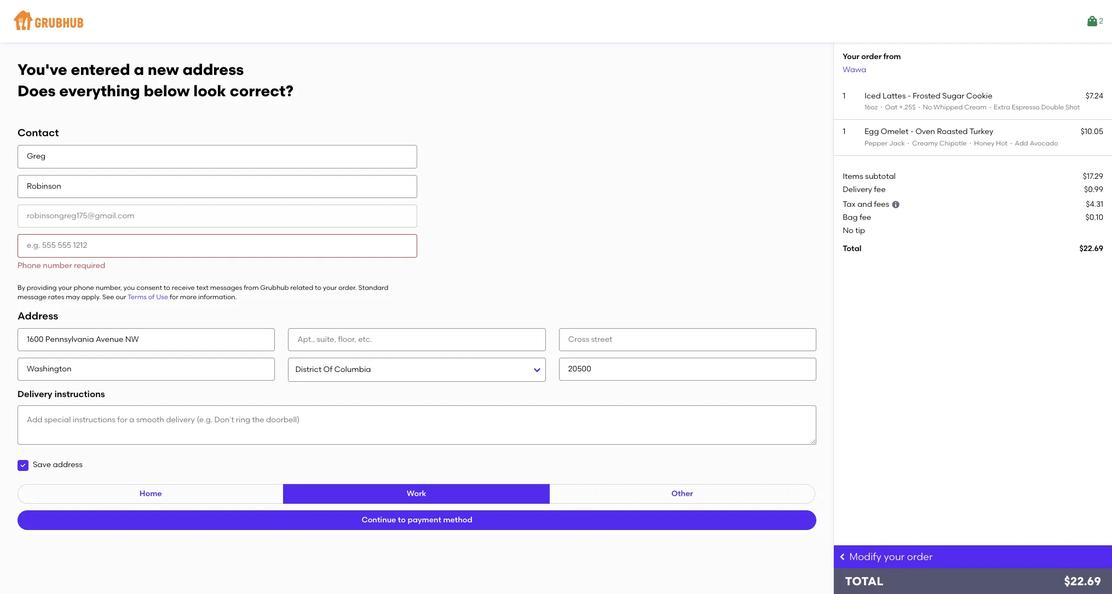 Task type: locate. For each thing, give the bounding box(es) containing it.
shot
[[1066, 104, 1080, 111]]

1 horizontal spatial order
[[907, 551, 933, 563]]

standard
[[358, 284, 388, 292]]

no
[[923, 104, 932, 111], [843, 226, 854, 236]]

0 vertical spatial 1
[[843, 91, 846, 101]]

oat
[[885, 104, 898, 111]]

$4.31
[[1086, 200, 1103, 209]]

information.
[[198, 294, 237, 301]]

1 vertical spatial 1
[[843, 127, 846, 137]]

terms of use link
[[128, 294, 168, 301]]

svg image
[[20, 462, 26, 469], [838, 553, 847, 562]]

1 vertical spatial order
[[907, 551, 933, 563]]

$17.29
[[1083, 172, 1103, 181]]

from inside by providing your phone number, you consent to receive text messages from grubhub related to your order. standard message rates may apply. see our
[[244, 284, 259, 292]]

0 vertical spatial address
[[183, 60, 244, 79]]

from up lattes on the right top of the page
[[883, 52, 901, 61]]

from inside your order from wawa
[[883, 52, 901, 61]]

everything
[[59, 81, 140, 100]]

Address 2 text field
[[288, 328, 546, 352]]

frosted
[[913, 91, 941, 101]]

total down the no tip
[[843, 244, 862, 253]]

1 down wawa
[[843, 91, 846, 101]]

1 horizontal spatial delivery
[[843, 185, 872, 195]]

1 horizontal spatial address
[[183, 60, 244, 79]]

look
[[193, 81, 226, 100]]

svg image left modify
[[838, 553, 847, 562]]

instructions
[[54, 389, 105, 400]]

1 vertical spatial svg image
[[838, 553, 847, 562]]

delivery
[[843, 185, 872, 195], [18, 389, 52, 400]]

$22.69
[[1080, 244, 1103, 253], [1064, 575, 1101, 589]]

to
[[164, 284, 170, 292], [315, 284, 321, 292], [398, 516, 406, 525]]

16oz
[[865, 104, 878, 111]]

0 horizontal spatial delivery
[[18, 389, 52, 400]]

0 horizontal spatial from
[[244, 284, 259, 292]]

1 horizontal spatial to
[[315, 284, 321, 292]]

delivery left instructions
[[18, 389, 52, 400]]

1 vertical spatial address
[[53, 461, 83, 470]]

your up may
[[58, 284, 72, 292]]

iced
[[865, 91, 881, 101]]

0 vertical spatial from
[[883, 52, 901, 61]]

1 vertical spatial total
[[845, 575, 883, 589]]

correct?
[[230, 81, 293, 100]]

0 vertical spatial -
[[908, 91, 911, 101]]

work
[[407, 489, 426, 499]]

2 horizontal spatial your
[[884, 551, 905, 563]]

- left oven
[[910, 127, 914, 137]]

1 1 from the top
[[843, 91, 846, 101]]

0 vertical spatial total
[[843, 244, 862, 253]]

phone number required alert
[[18, 261, 105, 270]]

1 vertical spatial $22.69
[[1064, 575, 1101, 589]]

main navigation navigation
[[0, 0, 1112, 43]]

fee
[[874, 185, 886, 195], [860, 213, 871, 222]]

items subtotal
[[843, 172, 896, 181]]

1 horizontal spatial from
[[883, 52, 901, 61]]

address
[[18, 310, 58, 322]]

below
[[144, 81, 190, 100]]

Address 1 text field
[[18, 328, 275, 352]]

terms
[[128, 294, 147, 301]]

0 vertical spatial delivery
[[843, 185, 872, 195]]

jack
[[889, 140, 905, 147]]

required
[[74, 261, 105, 270]]

no left tip
[[843, 226, 854, 236]]

order right your
[[861, 52, 882, 61]]

grubhub
[[260, 284, 289, 292]]

to up use
[[164, 284, 170, 292]]

continue to payment method
[[362, 516, 472, 525]]

$0.10
[[1086, 213, 1103, 222]]

no down frosted
[[923, 104, 932, 111]]

phone number required
[[18, 261, 105, 270]]

1 vertical spatial fee
[[860, 213, 871, 222]]

from
[[883, 52, 901, 61], [244, 284, 259, 292]]

0 horizontal spatial svg image
[[20, 462, 26, 469]]

to left 'payment'
[[398, 516, 406, 525]]

to right the related
[[315, 284, 321, 292]]

City text field
[[18, 358, 275, 381]]

- for oven
[[910, 127, 914, 137]]

1
[[843, 91, 846, 101], [843, 127, 846, 137]]

delivery down items
[[843, 185, 872, 195]]

fee down subtotal
[[874, 185, 886, 195]]

0 horizontal spatial fee
[[860, 213, 871, 222]]

0 vertical spatial no
[[923, 104, 932, 111]]

svg image left save
[[20, 462, 26, 469]]

2 1 from the top
[[843, 127, 846, 137]]

fee for bag fee
[[860, 213, 871, 222]]

address up the look
[[183, 60, 244, 79]]

does
[[18, 81, 56, 100]]

bag fee
[[843, 213, 871, 222]]

delivery instructions
[[18, 389, 105, 400]]

address inside you've entered a new address does everything below look correct?
[[183, 60, 244, 79]]

fee for delivery fee
[[874, 185, 886, 195]]

from left grubhub
[[244, 284, 259, 292]]

phone
[[18, 261, 41, 270]]

0 horizontal spatial order
[[861, 52, 882, 61]]

double
[[1041, 104, 1064, 111]]

1 horizontal spatial fee
[[874, 185, 886, 195]]

- up +.25$
[[908, 91, 911, 101]]

0 vertical spatial order
[[861, 52, 882, 61]]

First name text field
[[18, 145, 417, 169]]

save address
[[33, 461, 83, 470]]

1 horizontal spatial svg image
[[838, 553, 847, 562]]

order
[[861, 52, 882, 61], [907, 551, 933, 563]]

other button
[[549, 484, 815, 504]]

Phone telephone field
[[18, 235, 417, 258]]

Delivery instructions text field
[[18, 405, 817, 445]]

continue to payment method button
[[18, 511, 817, 530]]

total down modify
[[845, 575, 883, 589]]

oven
[[916, 127, 935, 137]]

address
[[183, 60, 244, 79], [53, 461, 83, 470]]

other
[[671, 489, 693, 499]]

0 vertical spatial svg image
[[20, 462, 26, 469]]

wawa
[[843, 65, 866, 74]]

order inside your order from wawa
[[861, 52, 882, 61]]

0 horizontal spatial no
[[843, 226, 854, 236]]

1 vertical spatial delivery
[[18, 389, 52, 400]]

your left order.
[[323, 284, 337, 292]]

your right modify
[[884, 551, 905, 563]]

0 horizontal spatial address
[[53, 461, 83, 470]]

+.25$
[[899, 104, 916, 111]]

1 vertical spatial -
[[910, 127, 914, 137]]

items
[[843, 172, 863, 181]]

0 vertical spatial $22.69
[[1080, 244, 1103, 253]]

0 vertical spatial fee
[[874, 185, 886, 195]]

egg
[[865, 127, 879, 137]]

1 left egg
[[843, 127, 846, 137]]

to inside 'continue to payment method' button
[[398, 516, 406, 525]]

egg omelet - oven roasted turkey
[[865, 127, 993, 137]]

fee down the tax and fees
[[860, 213, 871, 222]]

message
[[18, 294, 47, 301]]

$7.24
[[1086, 91, 1103, 101]]

svg image
[[891, 200, 900, 209]]

∙ left extra
[[988, 104, 992, 111]]

2 horizontal spatial to
[[398, 516, 406, 525]]

- for frosted
[[908, 91, 911, 101]]

order right modify
[[907, 551, 933, 563]]

1 horizontal spatial no
[[923, 104, 932, 111]]

total
[[843, 244, 862, 253], [845, 575, 883, 589]]

home button
[[18, 484, 284, 504]]

1 vertical spatial from
[[244, 284, 259, 292]]

whipped
[[934, 104, 963, 111]]

address right save
[[53, 461, 83, 470]]



Task type: vqa. For each thing, say whether or not it's contained in the screenshot.
a
yes



Task type: describe. For each thing, give the bounding box(es) containing it.
turkey
[[970, 127, 993, 137]]

svg image for save address
[[20, 462, 26, 469]]

add
[[1015, 140, 1028, 147]]

iced lattes - frosted sugar cookie
[[865, 91, 993, 101]]

Zip text field
[[559, 358, 817, 381]]

wawa link
[[843, 65, 866, 74]]

0 horizontal spatial to
[[164, 284, 170, 292]]

your
[[843, 52, 859, 61]]

1 for iced lattes - frosted sugar cookie
[[843, 91, 846, 101]]

∙ right jack
[[907, 140, 911, 147]]

creamy
[[912, 140, 938, 147]]

lattes
[[883, 91, 906, 101]]

2 button
[[1086, 11, 1103, 31]]

use
[[156, 294, 168, 301]]

contact
[[18, 127, 59, 139]]

tax and fees
[[843, 200, 889, 209]]

of
[[148, 294, 155, 301]]

delivery for delivery fee
[[843, 185, 872, 195]]

more
[[180, 294, 197, 301]]

chipotle
[[940, 140, 967, 147]]

hot
[[996, 140, 1008, 147]]

2
[[1099, 16, 1103, 26]]

tax
[[843, 200, 856, 209]]

honey
[[974, 140, 995, 147]]

sugar
[[942, 91, 965, 101]]

you've entered a new address does everything below look correct?
[[18, 60, 293, 100]]

save
[[33, 461, 51, 470]]

entered
[[71, 60, 130, 79]]

receive
[[172, 284, 195, 292]]

avocado
[[1030, 140, 1058, 147]]

modify
[[849, 551, 882, 563]]

work button
[[283, 484, 550, 504]]

may
[[66, 294, 80, 301]]

1 horizontal spatial your
[[323, 284, 337, 292]]

phone
[[74, 284, 94, 292]]

0 horizontal spatial your
[[58, 284, 72, 292]]

roasted
[[937, 127, 968, 137]]

svg image for modify your order
[[838, 553, 847, 562]]

Last name text field
[[18, 175, 417, 198]]

continue
[[362, 516, 396, 525]]

$7.24 16oz ∙ oat +.25$ ∙ no whipped cream ∙ extra espresso double shot
[[865, 91, 1103, 111]]

Cross street text field
[[559, 328, 817, 352]]

by providing your phone number, you consent to receive text messages from grubhub related to your order. standard message rates may apply. see our
[[18, 284, 388, 301]]

method
[[443, 516, 472, 525]]

you
[[123, 284, 135, 292]]

1 for egg omelet - oven roasted turkey
[[843, 127, 846, 137]]

order.
[[338, 284, 357, 292]]

number,
[[96, 284, 122, 292]]

cookie
[[966, 91, 993, 101]]

pepper
[[865, 140, 888, 147]]

delivery for delivery instructions
[[18, 389, 52, 400]]

modify your order
[[849, 551, 933, 563]]

1 vertical spatial no
[[843, 226, 854, 236]]

∙ left the honey
[[968, 140, 973, 147]]

cream
[[964, 104, 987, 111]]

consent
[[136, 284, 162, 292]]

messages
[[210, 284, 242, 292]]

your order from wawa
[[843, 52, 901, 74]]

our
[[116, 294, 126, 301]]

bag
[[843, 213, 858, 222]]

no tip
[[843, 226, 865, 236]]

rates
[[48, 294, 64, 301]]

related
[[290, 284, 313, 292]]

∙ left oat
[[879, 104, 884, 111]]

see
[[102, 294, 114, 301]]

tip
[[855, 226, 865, 236]]

delivery fee
[[843, 185, 886, 195]]

Email email field
[[18, 205, 417, 228]]

by
[[18, 284, 25, 292]]

no inside '$7.24 16oz ∙ oat +.25$ ∙ no whipped cream ∙ extra espresso double shot'
[[923, 104, 932, 111]]

∙ right +.25$
[[917, 104, 921, 111]]

number
[[43, 261, 72, 270]]

apply.
[[81, 294, 101, 301]]

extra
[[994, 104, 1010, 111]]

and
[[857, 200, 872, 209]]

omelet
[[881, 127, 909, 137]]

$0.99
[[1084, 185, 1103, 195]]

home
[[139, 489, 162, 499]]

new
[[148, 60, 179, 79]]

payment
[[408, 516, 441, 525]]

a
[[134, 60, 144, 79]]

text
[[196, 284, 209, 292]]

terms of use for more information.
[[128, 294, 237, 301]]

you've
[[18, 60, 67, 79]]

$10.05 pepper jack ∙ creamy chipotle ∙ honey hot ∙ add avocado
[[865, 127, 1103, 147]]

espresso
[[1012, 104, 1040, 111]]

∙ right hot
[[1009, 140, 1013, 147]]

subtotal
[[865, 172, 896, 181]]



